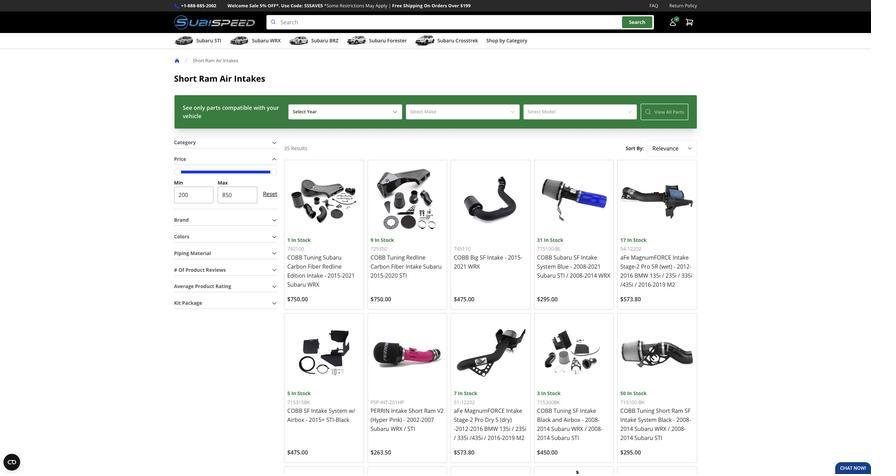 Task type: describe. For each thing, give the bounding box(es) containing it.
stage- for 2016
[[621, 263, 637, 271]]

Select Make button
[[406, 105, 520, 120]]

$573.80 for /435i
[[621, 296, 641, 303]]

Select Model button
[[523, 105, 638, 120]]

- inside 50 in stock 715100-bk cobb tuning short ram sf intake system black - 2008- 2014 subaru wrx / 2008- 2014 subaru sti
[[674, 417, 675, 424]]

cobb inside cobb big sf intake - 2015- 2021 wrx
[[454, 254, 469, 262]]

- inside 17 in stock 54-12202 afe magnumforce intake stage-2 pro 5r (wet) - 2012- 2016 bmw 135i / 235i / 335i /435i / 2016-2019 m2
[[674, 263, 676, 271]]

subaru inside psp-int-201hp perrin intake short ram v2 (hyper pink) - 2002-2007 subaru wrx / sti
[[371, 426, 389, 433]]

$263.50
[[371, 449, 391, 457]]

select model image
[[627, 109, 633, 115]]

sssave5
[[304, 2, 323, 9]]

use
[[281, 2, 290, 9]]

open widget image
[[3, 454, 20, 471]]

$750.00 for cobb tuning subaru carbon fiber redline edition intake - 2015-2021 subaru wrx
[[287, 296, 308, 303]]

apply
[[376, 2, 388, 9]]

cobb tuning sf intake w/ airbox and post-maf hose - 2002-2003 subaru wrx / 2004-2008 forester xt image
[[537, 470, 611, 475]]

745110
[[454, 246, 471, 252]]

12202 for afe magnumforce intake stage-2 pro dry s (dry) -2012-2016 bmw 135i / 235i / 335i /435i / 2016-2019 m2
[[461, 399, 475, 406]]

725350
[[371, 246, 387, 252]]

$295.00 for cobb subaru sf intake system blue - 2008-2021 subaru sti / 2008-2014 wrx
[[537, 296, 558, 303]]

intake inside 1 in stock 742100 cobb tuning subaru carbon fiber redline edition intake - 2015-2021 subaru wrx
[[307, 272, 323, 280]]

perrin
[[371, 408, 390, 415]]

shipping
[[403, 2, 423, 9]]

2015- inside 1 in stock 742100 cobb tuning subaru carbon fiber redline edition intake - 2015-2021 subaru wrx
[[328, 272, 342, 280]]

742100
[[287, 246, 304, 252]]

12202 for afe magnumforce intake stage-2 pro 5r (wet) - 2012- 2016 bmw 135i / 235i / 335i /435i / 2016-2019 m2
[[628, 246, 642, 252]]

piping
[[174, 250, 189, 257]]

2012- inside 17 in stock 54-12202 afe magnumforce intake stage-2 pro 5r (wet) - 2012- 2016 bmw 135i / 235i / 335i /435i / 2016-2019 m2
[[677, 263, 692, 271]]

cobb subaru sf intake system blue - 2008-2021 subaru sti / 2008-2014 wrx image
[[537, 163, 611, 237]]

3 in stock 715300bk cobb tuning sf intake black and airbox - 2008- 2014 subaru wrx / 2008- 2014 subaru sti
[[537, 390, 603, 442]]

magnumforce for 5r
[[631, 254, 672, 262]]

/435i inside 7 in stock 51-12202 afe magnumforce intake stage-2 pro dry s (dry) -2012-2016 bmw 135i / 235i / 335i /435i / 2016-2019 m2
[[470, 435, 483, 442]]

sti inside 9 in stock 725350 cobb tuning redline carbon fiber intake subaru 2015-2020 sti
[[399, 272, 407, 280]]

1 vertical spatial air
[[220, 73, 232, 84]]

short inside psp-int-201hp perrin intake short ram v2 (hyper pink) - 2002-2007 subaru wrx / sti
[[409, 408, 423, 415]]

subaru inside 9 in stock 725350 cobb tuning redline carbon fiber intake subaru 2015-2020 sti
[[423, 263, 442, 271]]

*some
[[324, 2, 339, 9]]

17
[[621, 237, 626, 244]]

crosstrek
[[456, 37, 478, 44]]

category
[[174, 139, 196, 146]]

sort by:
[[626, 145, 644, 152]]

sf inside 50 in stock 715100-bk cobb tuning short ram sf intake system black - 2008- 2014 subaru wrx / 2008- 2014 subaru sti
[[685, 408, 691, 415]]

and
[[552, 417, 562, 424]]

/435i inside 17 in stock 54-12202 afe magnumforce intake stage-2 pro 5r (wet) - 2012- 2016 bmw 135i / 235i / 335i /435i / 2016-2019 m2
[[621, 281, 634, 289]]

in for cobb sf intake system w/ airbox - 2015+ sti-black
[[292, 390, 296, 397]]

reset
[[263, 190, 277, 198]]

2016 inside 7 in stock 51-12202 afe magnumforce intake stage-2 pro dry s (dry) -2012-2016 bmw 135i / 235i / 335i /435i / 2016-2019 m2
[[470, 426, 483, 433]]

psp-int-201hp perrin intake short ram v2 (hyper pink) - 2002-2007 subaru wrx / sti
[[371, 399, 444, 433]]

stock for cobb subaru sf intake system blue - 2008-2021 subaru sti / 2008-2014 wrx
[[550, 237, 564, 244]]

faq link
[[650, 2, 659, 9]]

blue
[[558, 263, 569, 271]]

9 in stock 725350 cobb tuning redline carbon fiber intake subaru 2015-2020 sti
[[371, 237, 442, 280]]

(wet)
[[660, 263, 673, 271]]

715100- for subaru
[[537, 246, 556, 252]]

stock for afe magnumforce intake stage-2 pro 5r (wet) - 2012- 2016 bmw 135i / 235i / 335i /435i / 2016-2019 m2
[[634, 237, 647, 244]]

wrx inside 31 in stock 715100-bl cobb subaru sf intake system blue - 2008-2021 subaru sti / 2008-2014 wrx
[[599, 272, 611, 280]]

- inside cobb big sf intake - 2015- 2021 wrx
[[505, 254, 507, 262]]

average product rating button
[[174, 282, 277, 292]]

cobb big sf intake - 2015- 2021 wrx
[[454, 254, 523, 271]]

sti inside 31 in stock 715100-bl cobb subaru sf intake system blue - 2008-2021 subaru sti / 2008-2014 wrx
[[557, 272, 565, 280]]

+1-
[[181, 2, 188, 9]]

in for cobb tuning subaru carbon fiber redline edition intake - 2015-2021 subaru wrx
[[292, 237, 296, 244]]

$199
[[461, 2, 471, 9]]

*some restrictions may apply | free shipping on orders over $199
[[324, 2, 471, 9]]

system inside 31 in stock 715100-bl cobb subaru sf intake system blue - 2008-2021 subaru sti / 2008-2014 wrx
[[537, 263, 556, 271]]

ram inside 50 in stock 715100-bk cobb tuning short ram sf intake system black - 2008- 2014 subaru wrx / 2008- 2014 subaru sti
[[672, 408, 684, 415]]

tuning for and
[[554, 408, 572, 415]]

short ram air intakes link
[[193, 57, 244, 64]]

rating
[[216, 283, 231, 290]]

stock for afe magnumforce intake stage-2 pro dry s (dry) -2012-2016 bmw 135i / 235i / 335i /435i / 2016-2019 m2
[[464, 390, 478, 397]]

2002-
[[407, 417, 421, 424]]

0 vertical spatial air
[[216, 57, 222, 64]]

/ inside 3 in stock 715300bk cobb tuning sf intake black and airbox - 2008- 2014 subaru wrx / 2008- 2014 subaru sti
[[585, 426, 587, 433]]

2015+
[[309, 417, 325, 424]]

888-
[[188, 2, 197, 9]]

s
[[496, 417, 499, 424]]

stock for cobb tuning redline carbon fiber intake subaru 2015-2020 sti
[[381, 237, 394, 244]]

sf inside 3 in stock 715300bk cobb tuning sf intake black and airbox - 2008- 2014 subaru wrx / 2008- 2014 subaru sti
[[573, 408, 579, 415]]

compatible
[[222, 104, 252, 112]]

335i inside 17 in stock 54-12202 afe magnumforce intake stage-2 pro 5r (wet) - 2012- 2016 bmw 135i / 235i / 335i /435i / 2016-2019 m2
[[682, 272, 693, 280]]

intake inside 9 in stock 725350 cobb tuning redline carbon fiber intake subaru 2015-2020 sti
[[406, 263, 422, 271]]

in for afe magnumforce intake stage-2 pro 5r (wet) - 2012- 2016 bmw 135i / 235i / 335i /435i / 2016-2019 m2
[[627, 237, 632, 244]]

subaru brz
[[311, 37, 339, 44]]

1 vertical spatial intakes
[[234, 73, 265, 84]]

2012- inside 7 in stock 51-12202 afe magnumforce intake stage-2 pro dry s (dry) -2012-2016 bmw 135i / 235i / 335i /435i / 2016-2019 m2
[[456, 426, 470, 433]]

shop by category
[[487, 37, 528, 44]]

select year image
[[392, 109, 398, 115]]

select make image
[[510, 109, 515, 115]]

search button
[[622, 16, 653, 28]]

average
[[174, 283, 194, 290]]

cobb inside 9 in stock 725350 cobb tuning redline carbon fiber intake subaru 2015-2020 sti
[[371, 254, 386, 262]]

51-
[[454, 399, 461, 406]]

wrx inside cobb big sf intake - 2015- 2021 wrx
[[468, 263, 480, 271]]

sti inside dropdown button
[[214, 37, 221, 44]]

sti-
[[326, 417, 336, 424]]

885-
[[197, 2, 206, 9]]

in for cobb tuning sf intake black and airbox - 2008- 2014 subaru wrx / 2008- 2014 subaru sti
[[541, 390, 546, 397]]

edition
[[287, 272, 306, 280]]

- inside psp-int-201hp perrin intake short ram v2 (hyper pink) - 2002-2007 subaru wrx / sti
[[404, 417, 406, 424]]

50 in stock 715100-bk cobb tuning short ram sf intake system black - 2008- 2014 subaru wrx / 2008- 2014 subaru sti
[[621, 390, 691, 442]]

see
[[183, 104, 192, 112]]

intake inside 3 in stock 715300bk cobb tuning sf intake black and airbox - 2008- 2014 subaru wrx / 2008- 2014 subaru sti
[[580, 408, 596, 415]]

2 for bmw
[[637, 263, 640, 271]]

2021 inside 31 in stock 715100-bl cobb subaru sf intake system blue - 2008-2021 subaru sti / 2008-2014 wrx
[[588, 263, 601, 271]]

search
[[629, 19, 646, 26]]

2015- inside 9 in stock 725350 cobb tuning redline carbon fiber intake subaru 2015-2020 sti
[[371, 272, 385, 280]]

colors
[[174, 233, 189, 240]]

235i inside 17 in stock 54-12202 afe magnumforce intake stage-2 pro 5r (wet) - 2012- 2016 bmw 135i / 235i / 335i /435i / 2016-2019 m2
[[666, 272, 677, 280]]

subaru sti button
[[174, 34, 221, 48]]

3
[[537, 390, 540, 397]]

intake inside 17 in stock 54-12202 afe magnumforce intake stage-2 pro 5r (wet) - 2012- 2016 bmw 135i / 235i / 335i /435i / 2016-2019 m2
[[673, 254, 689, 262]]

category
[[507, 37, 528, 44]]

afe for afe magnumforce intake stage-2 pro 5r (wet) - 2012- 2016 bmw 135i / 235i / 335i /435i / 2016-2019 m2
[[621, 254, 630, 262]]

Min text field
[[174, 187, 214, 204]]

Max text field
[[218, 187, 257, 204]]

cobb inside 50 in stock 715100-bk cobb tuning short ram sf intake system black - 2008- 2014 subaru wrx / 2008- 2014 subaru sti
[[621, 408, 636, 415]]

black inside 50 in stock 715100-bk cobb tuning short ram sf intake system black - 2008- 2014 subaru wrx / 2008- 2014 subaru sti
[[658, 417, 672, 424]]

sti inside psp-int-201hp perrin intake short ram v2 (hyper pink) - 2002-2007 subaru wrx / sti
[[408, 426, 415, 433]]

1
[[287, 237, 290, 244]]

package
[[182, 300, 202, 307]]

subaru crosstrek
[[438, 37, 478, 44]]

- inside 31 in stock 715100-bl cobb subaru sf intake system blue - 2008-2021 subaru sti / 2008-2014 wrx
[[571, 263, 572, 271]]

bmw inside 17 in stock 54-12202 afe magnumforce intake stage-2 pro 5r (wet) - 2012- 2016 bmw 135i / 235i / 335i /435i / 2016-2019 m2
[[635, 272, 649, 280]]

/ inside 31 in stock 715100-bl cobb subaru sf intake system blue - 2008-2021 subaru sti / 2008-2014 wrx
[[567, 272, 569, 280]]

5r
[[652, 263, 658, 271]]

return
[[670, 2, 684, 9]]

airbox inside 3 in stock 715300bk cobb tuning sf intake black and airbox - 2008- 2014 subaru wrx / 2008- 2014 subaru sti
[[564, 417, 581, 424]]

2021 inside 1 in stock 742100 cobb tuning subaru carbon fiber redline edition intake - 2015-2021 subaru wrx
[[342, 272, 355, 280]]

$450.00
[[537, 449, 558, 457]]

intake inside the 5 in stock 715315bk cobb sf intake system w/ airbox - 2015+ sti-black
[[311, 408, 327, 415]]

cobb tuning short ram sf intake system black - 2008-2014 subaru wrx / 2008-2014 subaru sti image
[[621, 317, 694, 390]]

kit package button
[[174, 298, 277, 309]]

stage- for 2012-
[[454, 417, 470, 424]]

sf inside 31 in stock 715100-bl cobb subaru sf intake system blue - 2008-2021 subaru sti / 2008-2014 wrx
[[574, 254, 580, 262]]

sti inside 50 in stock 715100-bk cobb tuning short ram sf intake system black - 2008- 2014 subaru wrx / 2008- 2014 subaru sti
[[655, 435, 663, 442]]

2021 inside cobb big sf intake - 2015- 2021 wrx
[[454, 263, 467, 271]]

135i inside 17 in stock 54-12202 afe magnumforce intake stage-2 pro 5r (wet) - 2012- 2016 bmw 135i / 235i / 335i /435i / 2016-2019 m2
[[650, 272, 661, 280]]

in for cobb subaru sf intake system blue - 2008-2021 subaru sti / 2008-2014 wrx
[[544, 237, 549, 244]]

carbon for 2015-
[[371, 263, 390, 271]]

shop by category button
[[487, 34, 528, 48]]

piping material
[[174, 250, 211, 257]]

a subaru wrx thumbnail image image
[[230, 36, 249, 46]]

715100- for tuning
[[621, 399, 639, 406]]

sti inside 3 in stock 715300bk cobb tuning sf intake black and airbox - 2008- 2014 subaru wrx / 2008- 2014 subaru sti
[[572, 435, 579, 442]]

wrx inside psp-int-201hp perrin intake short ram v2 (hyper pink) - 2002-2007 subaru wrx / sti
[[391, 426, 403, 433]]

|
[[389, 2, 391, 9]]

short inside 50 in stock 715100-bk cobb tuning short ram sf intake system black - 2008- 2014 subaru wrx / 2008- 2014 subaru sti
[[656, 408, 670, 415]]

w/
[[349, 408, 355, 415]]

redline inside 1 in stock 742100 cobb tuning subaru carbon fiber redline edition intake - 2015-2021 subaru wrx
[[322, 263, 342, 271]]

off*.
[[268, 2, 280, 9]]

2002
[[206, 2, 216, 9]]

m2 inside 17 in stock 54-12202 afe magnumforce intake stage-2 pro 5r (wet) - 2012- 2016 bmw 135i / 235i / 335i /435i / 2016-2019 m2
[[667, 281, 675, 289]]

- inside 7 in stock 51-12202 afe magnumforce intake stage-2 pro dry s (dry) -2012-2016 bmw 135i / 235i / 335i /435i / 2016-2019 m2
[[454, 426, 456, 433]]

on
[[424, 2, 431, 9]]

35 results
[[284, 145, 308, 152]]

m2 inside 7 in stock 51-12202 afe magnumforce intake stage-2 pro dry s (dry) -2012-2016 bmw 135i / 235i / 335i /435i / 2016-2019 m2
[[517, 435, 525, 442]]

$295.00 for cobb tuning short ram sf intake system black - 2008- 2014 subaru wrx / 2008- 2014 subaru sti
[[621, 449, 641, 457]]

vehicle
[[183, 112, 202, 120]]

reviews
[[206, 267, 226, 273]]

only
[[194, 104, 205, 112]]

+1-888-885-2002 link
[[181, 2, 216, 9]]

sf inside cobb big sf intake - 2015- 2021 wrx
[[480, 254, 486, 262]]

brand
[[174, 217, 189, 223]]

235i inside 7 in stock 51-12202 afe magnumforce intake stage-2 pro dry s (dry) -2012-2016 bmw 135i / 235i / 335i /435i / 2016-2019 m2
[[516, 426, 527, 433]]

stock for cobb tuning sf intake black and airbox - 2008- 2014 subaru wrx / 2008- 2014 subaru sti
[[547, 390, 561, 397]]

restrictions
[[340, 2, 365, 9]]



Task type: locate. For each thing, give the bounding box(es) containing it.
2019
[[653, 281, 666, 289], [502, 435, 515, 442]]

magnumforce up '5r'
[[631, 254, 672, 262]]

stage- down 54- on the right bottom
[[621, 263, 637, 271]]

home image
[[174, 58, 180, 63]]

2016- down '5r'
[[639, 281, 653, 289]]

system down the bk
[[638, 417, 657, 424]]

intakes
[[223, 57, 238, 64], [234, 73, 265, 84]]

price button
[[174, 154, 277, 165]]

select... image
[[687, 146, 693, 151]]

short ram air intakes down subaru sti
[[193, 57, 238, 64]]

2015- inside cobb big sf intake - 2015- 2021 wrx
[[508, 254, 523, 262]]

2016
[[621, 272, 633, 280], [470, 426, 483, 433]]

stock up 725350
[[381, 237, 394, 244]]

2 for 2016
[[470, 417, 473, 424]]

cobb inside 3 in stock 715300bk cobb tuning sf intake black and airbox - 2008- 2014 subaru wrx / 2008- 2014 subaru sti
[[537, 408, 552, 415]]

0 horizontal spatial black
[[336, 417, 350, 424]]

pro inside 17 in stock 54-12202 afe magnumforce intake stage-2 pro 5r (wet) - 2012- 2016 bmw 135i / 235i / 335i /435i / 2016-2019 m2
[[641, 263, 650, 271]]

stock up 'bl'
[[550, 237, 564, 244]]

0 horizontal spatial afe
[[454, 408, 463, 415]]

0 horizontal spatial 2
[[470, 417, 473, 424]]

1 vertical spatial 135i
[[500, 426, 511, 433]]

intake inside cobb big sf intake - 2015- 2021 wrx
[[487, 254, 503, 262]]

1 horizontal spatial 715100-
[[621, 399, 639, 406]]

free
[[392, 2, 402, 9]]

- inside the 5 in stock 715315bk cobb sf intake system w/ airbox - 2015+ sti-black
[[306, 417, 308, 424]]

cobb down the 715315bk
[[287, 408, 302, 415]]

redline inside 9 in stock 725350 cobb tuning redline carbon fiber intake subaru 2015-2020 sti
[[406, 254, 426, 262]]

1 vertical spatial pro
[[475, 417, 484, 424]]

stage- down 51-
[[454, 417, 470, 424]]

0 vertical spatial 715100-
[[537, 246, 556, 252]]

$475.00 for cobb big sf intake - 2015- 2021 wrx
[[454, 296, 475, 303]]

faq
[[650, 2, 659, 9]]

cobb down 742100
[[287, 254, 302, 262]]

dry
[[485, 417, 494, 424]]

1 vertical spatial afe
[[454, 408, 463, 415]]

sort
[[626, 145, 636, 152]]

2 horizontal spatial 2015-
[[508, 254, 523, 262]]

0 vertical spatial 2
[[637, 263, 640, 271]]

cobb inside 31 in stock 715100-bl cobb subaru sf intake system blue - 2008-2021 subaru sti / 2008-2014 wrx
[[537, 254, 552, 262]]

1 horizontal spatial $295.00
[[621, 449, 641, 457]]

0 horizontal spatial 12202
[[461, 399, 475, 406]]

carbon inside 9 in stock 725350 cobb tuning redline carbon fiber intake subaru 2015-2020 sti
[[371, 263, 390, 271]]

1 horizontal spatial stage-
[[621, 263, 637, 271]]

wrx inside 50 in stock 715100-bk cobb tuning short ram sf intake system black - 2008- 2014 subaru wrx / 2008- 2014 subaru sti
[[655, 426, 667, 433]]

cobb down 745110
[[454, 254, 469, 262]]

black inside 3 in stock 715300bk cobb tuning sf intake black and airbox - 2008- 2014 subaru wrx / 2008- 2014 subaru sti
[[537, 417, 551, 424]]

cobb down 31
[[537, 254, 552, 262]]

1 vertical spatial 235i
[[516, 426, 527, 433]]

1 vertical spatial $573.80
[[454, 449, 475, 457]]

button image
[[669, 18, 677, 26]]

0 vertical spatial intakes
[[223, 57, 238, 64]]

maximum slider
[[270, 169, 277, 176]]

0 horizontal spatial stage-
[[454, 417, 470, 424]]

results
[[291, 145, 308, 152]]

1 horizontal spatial magnumforce
[[631, 254, 672, 262]]

stock up 715300bk
[[547, 390, 561, 397]]

carbon inside 1 in stock 742100 cobb tuning subaru carbon fiber redline edition intake - 2015-2021 subaru wrx
[[287, 263, 307, 271]]

2016- inside 17 in stock 54-12202 afe magnumforce intake stage-2 pro 5r (wet) - 2012- 2016 bmw 135i / 235i / 335i /435i / 2016-2019 m2
[[639, 281, 653, 289]]

(dry)
[[500, 417, 512, 424]]

intake inside psp-int-201hp perrin intake short ram v2 (hyper pink) - 2002-2007 subaru wrx / sti
[[391, 408, 407, 415]]

0 horizontal spatial 2016-
[[488, 435, 502, 442]]

0 vertical spatial 2019
[[653, 281, 666, 289]]

in right 7 on the right of page
[[458, 390, 463, 397]]

1 horizontal spatial /435i
[[621, 281, 634, 289]]

-
[[505, 254, 507, 262], [571, 263, 572, 271], [674, 263, 676, 271], [325, 272, 326, 280], [306, 417, 308, 424], [404, 417, 406, 424], [582, 417, 584, 424], [674, 417, 675, 424], [454, 426, 456, 433]]

stock for cobb tuning short ram sf intake system black - 2008- 2014 subaru wrx / 2008- 2014 subaru sti
[[634, 390, 647, 397]]

search input field
[[266, 15, 654, 30]]

1 vertical spatial redline
[[322, 263, 342, 271]]

int-
[[381, 399, 390, 406]]

335i inside 7 in stock 51-12202 afe magnumforce intake stage-2 pro dry s (dry) -2012-2016 bmw 135i / 235i / 335i /435i / 2016-2019 m2
[[458, 435, 469, 442]]

1 vertical spatial product
[[195, 283, 214, 290]]

colors button
[[174, 232, 277, 242]]

1 vertical spatial magnumforce
[[465, 408, 505, 415]]

with
[[254, 104, 266, 112]]

- inside 1 in stock 742100 cobb tuning subaru carbon fiber redline edition intake - 2015-2021 subaru wrx
[[325, 272, 326, 280]]

system left blue
[[537, 263, 556, 271]]

2012- right (wet)
[[677, 263, 692, 271]]

tuning inside 50 in stock 715100-bk cobb tuning short ram sf intake system black - 2008- 2014 subaru wrx / 2008- 2014 subaru sti
[[637, 408, 655, 415]]

shop
[[487, 37, 498, 44]]

335i
[[682, 272, 693, 280], [458, 435, 469, 442]]

tuning down the bk
[[637, 408, 655, 415]]

air down short ram air intakes 'link'
[[220, 73, 232, 84]]

135i down '5r'
[[650, 272, 661, 280]]

in right the 17
[[627, 237, 632, 244]]

0 horizontal spatial 2015-
[[328, 272, 342, 280]]

2 horizontal spatial 2021
[[588, 263, 601, 271]]

1 horizontal spatial pro
[[641, 263, 650, 271]]

price
[[174, 156, 186, 162]]

subispeed logo image
[[174, 15, 255, 30]]

/ inside 50 in stock 715100-bk cobb tuning short ram sf intake system black - 2008- 2014 subaru wrx / 2008- 2014 subaru sti
[[668, 426, 670, 433]]

stock for cobb tuning subaru carbon fiber redline edition intake - 2015-2021 subaru wrx
[[298, 237, 311, 244]]

cobb big sf intake - 2015-2021 wrx image
[[454, 163, 528, 237]]

$750.00 down edition
[[287, 296, 308, 303]]

235i
[[666, 272, 677, 280], [516, 426, 527, 433]]

715315bk
[[287, 399, 310, 406]]

0 vertical spatial 2012-
[[677, 263, 692, 271]]

715100- down 31
[[537, 246, 556, 252]]

$750.00
[[287, 296, 308, 303], [371, 296, 391, 303]]

1 airbox from the left
[[287, 417, 304, 424]]

tuning for redline
[[304, 254, 322, 262]]

perrin intake short ram v2 (hyper pink) - 2002-2007 subaru wrx / sti image
[[371, 317, 444, 390]]

see only parts compatible with your vehicle
[[183, 104, 279, 120]]

air down subaru sti
[[216, 57, 222, 64]]

return policy
[[670, 2, 697, 9]]

0 vertical spatial stage-
[[621, 263, 637, 271]]

0 horizontal spatial 2016
[[470, 426, 483, 433]]

2019 down (dry)
[[502, 435, 515, 442]]

715100- down 50
[[621, 399, 639, 406]]

0 horizontal spatial pro
[[475, 417, 484, 424]]

afe inside 7 in stock 51-12202 afe magnumforce intake stage-2 pro dry s (dry) -2012-2016 bmw 135i / 235i / 335i /435i / 2016-2019 m2
[[454, 408, 463, 415]]

$750.00 for cobb tuning redline carbon fiber intake subaru 2015-2020 sti
[[371, 296, 391, 303]]

wrx inside dropdown button
[[270, 37, 281, 44]]

subaru sti
[[196, 37, 221, 44]]

5 in stock 715315bk cobb sf intake system w/ airbox - 2015+ sti-black
[[287, 390, 355, 424]]

2 black from the left
[[537, 417, 551, 424]]

1 horizontal spatial 335i
[[682, 272, 693, 280]]

31
[[537, 237, 543, 244]]

Select Year button
[[288, 105, 402, 120]]

5
[[287, 390, 290, 397]]

2019 inside 7 in stock 51-12202 afe magnumforce intake stage-2 pro dry s (dry) -2012-2016 bmw 135i / 235i / 335i /435i / 2016-2019 m2
[[502, 435, 515, 442]]

in right 50
[[627, 390, 632, 397]]

/ inside psp-int-201hp perrin intake short ram v2 (hyper pink) - 2002-2007 subaru wrx / sti
[[404, 426, 406, 433]]

1 horizontal spatial carbon
[[371, 263, 390, 271]]

715100- inside 50 in stock 715100-bk cobb tuning short ram sf intake system black - 2008- 2014 subaru wrx / 2008- 2014 subaru sti
[[621, 399, 639, 406]]

0 horizontal spatial $295.00
[[537, 296, 558, 303]]

0 vertical spatial 235i
[[666, 272, 677, 280]]

2019 inside 17 in stock 54-12202 afe magnumforce intake stage-2 pro 5r (wet) - 2012- 2016 bmw 135i / 235i / 335i /435i / 2016-2019 m2
[[653, 281, 666, 289]]

715300bk
[[537, 399, 560, 406]]

0 vertical spatial 135i
[[650, 272, 661, 280]]

a subaru crosstrek thumbnail image image
[[415, 36, 435, 46]]

air
[[216, 57, 222, 64], [220, 73, 232, 84]]

system inside 50 in stock 715100-bk cobb tuning short ram sf intake system black - 2008- 2014 subaru wrx / 2008- 2014 subaru sti
[[638, 417, 657, 424]]

1 horizontal spatial 2016-
[[639, 281, 653, 289]]

bl
[[556, 246, 561, 252]]

a subaru forester thumbnail image image
[[347, 36, 366, 46]]

1 horizontal spatial fiber
[[391, 263, 404, 271]]

31 in stock 715100-bl cobb subaru sf intake system blue - 2008-2021 subaru sti / 2008-2014 wrx
[[537, 237, 611, 280]]

2019 down '5r'
[[653, 281, 666, 289]]

$750.00 down 2020 on the bottom of the page
[[371, 296, 391, 303]]

average product rating
[[174, 283, 231, 290]]

cobb down 725350
[[371, 254, 386, 262]]

0 vertical spatial 335i
[[682, 272, 693, 280]]

stage-
[[621, 263, 637, 271], [454, 417, 470, 424]]

pro for 2016
[[475, 417, 484, 424]]

1 vertical spatial /435i
[[470, 435, 483, 442]]

fiber for -
[[308, 263, 321, 271]]

stock for cobb sf intake system w/ airbox - 2015+ sti-black
[[298, 390, 311, 397]]

2 inside 17 in stock 54-12202 afe magnumforce intake stage-2 pro 5r (wet) - 2012- 2016 bmw 135i / 235i / 335i /435i / 2016-2019 m2
[[637, 263, 640, 271]]

pro left dry
[[475, 417, 484, 424]]

stock up the 715315bk
[[298, 390, 311, 397]]

pro for bmw
[[641, 263, 650, 271]]

a subaru sti thumbnail image image
[[174, 36, 194, 46]]

intake
[[487, 254, 503, 262], [581, 254, 597, 262], [673, 254, 689, 262], [406, 263, 422, 271], [307, 272, 323, 280], [311, 408, 327, 415], [391, 408, 407, 415], [506, 408, 522, 415], [580, 408, 596, 415], [621, 417, 637, 424]]

0 vertical spatial afe
[[621, 254, 630, 262]]

carbon for intake
[[287, 263, 307, 271]]

product right of
[[186, 267, 205, 273]]

2 $750.00 from the left
[[371, 296, 391, 303]]

short ram air intakes down short ram air intakes 'link'
[[174, 73, 265, 84]]

2 inside 7 in stock 51-12202 afe magnumforce intake stage-2 pro dry s (dry) -2012-2016 bmw 135i / 235i / 335i /435i / 2016-2019 m2
[[470, 417, 473, 424]]

0 horizontal spatial 2012-
[[456, 426, 470, 433]]

tuning down 742100
[[304, 254, 322, 262]]

1 horizontal spatial $475.00
[[454, 296, 475, 303]]

product inside dropdown button
[[186, 267, 205, 273]]

cobb down 50
[[621, 408, 636, 415]]

cobb sf intake system w/ airbox - 2015+ sti-black image
[[287, 317, 361, 390]]

over
[[448, 2, 459, 9]]

return policy link
[[670, 2, 697, 9]]

0 horizontal spatial 235i
[[516, 426, 527, 433]]

cobb inside 1 in stock 742100 cobb tuning subaru carbon fiber redline edition intake - 2015-2021 subaru wrx
[[287, 254, 302, 262]]

may
[[366, 2, 375, 9]]

1 vertical spatial m2
[[517, 435, 525, 442]]

afe inside 17 in stock 54-12202 afe magnumforce intake stage-2 pro 5r (wet) - 2012- 2016 bmw 135i / 235i / 335i /435i / 2016-2019 m2
[[621, 254, 630, 262]]

cobb tuning redline carbon fiber intake subaru 2015-2020 sti image
[[371, 163, 444, 237]]

magnumforce inside 17 in stock 54-12202 afe magnumforce intake stage-2 pro 5r (wet) - 2012- 2016 bmw 135i / 235i / 335i /435i / 2016-2019 m2
[[631, 254, 672, 262]]

subaru wrx button
[[230, 34, 281, 48]]

1 horizontal spatial 2016
[[621, 272, 633, 280]]

forester
[[387, 37, 407, 44]]

7
[[454, 390, 457, 397]]

1 vertical spatial $475.00
[[287, 449, 308, 457]]

3 black from the left
[[658, 417, 672, 424]]

pro
[[641, 263, 650, 271], [475, 417, 484, 424]]

fiber
[[308, 263, 321, 271], [391, 263, 404, 271]]

135i
[[650, 272, 661, 280], [500, 426, 511, 433]]

0 horizontal spatial 715100-
[[537, 246, 556, 252]]

2 horizontal spatial black
[[658, 417, 672, 424]]

1 horizontal spatial bmw
[[635, 272, 649, 280]]

#
[[174, 267, 177, 273]]

kit
[[174, 300, 181, 307]]

0 horizontal spatial airbox
[[287, 417, 304, 424]]

carbon up edition
[[287, 263, 307, 271]]

9
[[371, 237, 374, 244]]

1 vertical spatial system
[[329, 408, 348, 415]]

code:
[[291, 2, 303, 9]]

0 vertical spatial 12202
[[628, 246, 642, 252]]

1 horizontal spatial redline
[[406, 254, 426, 262]]

product down # of product reviews
[[195, 283, 214, 290]]

cobb tuning subaru carbon fiber redline edition intake - 2015-2021 subaru wrx image
[[287, 163, 361, 237]]

min
[[174, 179, 183, 186]]

tuning for intake
[[387, 254, 405, 262]]

fiber inside 9 in stock 725350 cobb tuning redline carbon fiber intake subaru 2015-2020 sti
[[391, 263, 404, 271]]

black inside the 5 in stock 715315bk cobb sf intake system w/ airbox - 2015+ sti-black
[[336, 417, 350, 424]]

magnumforce up dry
[[465, 408, 505, 415]]

- inside 3 in stock 715300bk cobb tuning sf intake black and airbox - 2008- 2014 subaru wrx / 2008- 2014 subaru sti
[[582, 417, 584, 424]]

in right 5 on the left of the page
[[292, 390, 296, 397]]

0 vertical spatial $573.80
[[621, 296, 641, 303]]

intakes up with
[[234, 73, 265, 84]]

wrx inside 1 in stock 742100 cobb tuning subaru carbon fiber redline edition intake - 2015-2021 subaru wrx
[[308, 281, 319, 289]]

135i down (dry)
[[500, 426, 511, 433]]

2 left '5r'
[[637, 263, 640, 271]]

0 vertical spatial redline
[[406, 254, 426, 262]]

0 vertical spatial m2
[[667, 281, 675, 289]]

subaru
[[196, 37, 213, 44], [252, 37, 269, 44], [311, 37, 328, 44], [369, 37, 386, 44], [438, 37, 454, 44], [323, 254, 342, 262], [554, 254, 572, 262], [423, 263, 442, 271], [537, 272, 556, 280], [287, 281, 306, 289], [371, 426, 389, 433], [552, 426, 570, 433], [635, 426, 653, 433], [552, 435, 570, 442], [635, 435, 653, 442]]

1 vertical spatial bmw
[[485, 426, 498, 433]]

in right 31
[[544, 237, 549, 244]]

in inside 31 in stock 715100-bl cobb subaru sf intake system blue - 2008-2021 subaru sti / 2008-2014 wrx
[[544, 237, 549, 244]]

cobb down 715300bk
[[537, 408, 552, 415]]

0 horizontal spatial $475.00
[[287, 449, 308, 457]]

$475.00 for cobb sf intake system w/ airbox - 2015+ sti-black
[[287, 449, 308, 457]]

1 horizontal spatial black
[[537, 417, 551, 424]]

2 vertical spatial system
[[638, 417, 657, 424]]

0 horizontal spatial m2
[[517, 435, 525, 442]]

2 carbon from the left
[[371, 263, 390, 271]]

1 vertical spatial 2019
[[502, 435, 515, 442]]

2016- down "s" at the right
[[488, 435, 502, 442]]

0 vertical spatial 2016
[[621, 272, 633, 280]]

wrx
[[270, 37, 281, 44], [468, 263, 480, 271], [599, 272, 611, 280], [308, 281, 319, 289], [391, 426, 403, 433], [572, 426, 583, 433], [655, 426, 667, 433]]

1 vertical spatial 335i
[[458, 435, 469, 442]]

stage- inside 7 in stock 51-12202 afe magnumforce intake stage-2 pro dry s (dry) -2012-2016 bmw 135i / 235i / 335i /435i / 2016-2019 m2
[[454, 417, 470, 424]]

0 horizontal spatial 2021
[[342, 272, 355, 280]]

0 horizontal spatial bmw
[[485, 426, 498, 433]]

1 vertical spatial 2016-
[[488, 435, 502, 442]]

tuning up 2020 on the bottom of the page
[[387, 254, 405, 262]]

cobb tuning sf intake black and airbox - 2008-2014 subaru wrx / 2008-2014 subaru sti image
[[537, 317, 611, 390]]

sf inside the 5 in stock 715315bk cobb sf intake system w/ airbox - 2015+ sti-black
[[304, 408, 310, 415]]

short ram air intakes
[[193, 57, 238, 64], [174, 73, 265, 84]]

1 horizontal spatial 2015-
[[371, 272, 385, 280]]

in inside 1 in stock 742100 cobb tuning subaru carbon fiber redline edition intake - 2015-2021 subaru wrx
[[292, 237, 296, 244]]

fiber for 2020
[[391, 263, 404, 271]]

1 horizontal spatial airbox
[[564, 417, 581, 424]]

0 vertical spatial magnumforce
[[631, 254, 672, 262]]

brz
[[330, 37, 339, 44]]

product
[[186, 267, 205, 273], [195, 283, 214, 290]]

system inside the 5 in stock 715315bk cobb sf intake system w/ airbox - 2015+ sti-black
[[329, 408, 348, 415]]

intake inside 7 in stock 51-12202 afe magnumforce intake stage-2 pro dry s (dry) -2012-2016 bmw 135i / 235i / 335i /435i / 2016-2019 m2
[[506, 408, 522, 415]]

ram
[[205, 57, 215, 64], [199, 73, 218, 84], [424, 408, 436, 415], [672, 408, 684, 415]]

1 horizontal spatial 235i
[[666, 272, 677, 280]]

fiber inside 1 in stock 742100 cobb tuning subaru carbon fiber redline edition intake - 2015-2021 subaru wrx
[[308, 263, 321, 271]]

1 horizontal spatial 2012-
[[677, 263, 692, 271]]

2016- inside 7 in stock 51-12202 afe magnumforce intake stage-2 pro dry s (dry) -2012-2016 bmw 135i / 235i / 335i /435i / 2016-2019 m2
[[488, 435, 502, 442]]

1 vertical spatial 2016
[[470, 426, 483, 433]]

bmw
[[635, 272, 649, 280], [485, 426, 498, 433]]

m2
[[667, 281, 675, 289], [517, 435, 525, 442]]

subaru forester button
[[347, 34, 407, 48]]

1 $750.00 from the left
[[287, 296, 308, 303]]

2 horizontal spatial system
[[638, 417, 657, 424]]

1 black from the left
[[336, 417, 350, 424]]

redline
[[406, 254, 426, 262], [322, 263, 342, 271]]

0 horizontal spatial system
[[329, 408, 348, 415]]

stock right 7 on the right of page
[[464, 390, 478, 397]]

2016 inside 17 in stock 54-12202 afe magnumforce intake stage-2 pro 5r (wet) - 2012- 2016 bmw 135i / 235i / 335i /435i / 2016-2019 m2
[[621, 272, 633, 280]]

bmw inside 7 in stock 51-12202 afe magnumforce intake stage-2 pro dry s (dry) -2012-2016 bmw 135i / 235i / 335i /435i / 2016-2019 m2
[[485, 426, 498, 433]]

sale
[[249, 2, 259, 9]]

2012- down 51-
[[456, 426, 470, 433]]

12202 inside 7 in stock 51-12202 afe magnumforce intake stage-2 pro dry s (dry) -2012-2016 bmw 135i / 235i / 335i /435i / 2016-2019 m2
[[461, 399, 475, 406]]

5%
[[260, 2, 267, 9]]

1 horizontal spatial $750.00
[[371, 296, 391, 303]]

afe for afe magnumforce intake stage-2 pro dry s (dry) -2012-2016 bmw 135i / 235i / 335i /435i / 2016-2019 m2
[[454, 408, 463, 415]]

1 vertical spatial short ram air intakes
[[174, 73, 265, 84]]

system up sti-
[[329, 408, 348, 415]]

in inside 17 in stock 54-12202 afe magnumforce intake stage-2 pro 5r (wet) - 2012- 2016 bmw 135i / 235i / 335i /435i / 2016-2019 m2
[[627, 237, 632, 244]]

in right 3
[[541, 390, 546, 397]]

subaru brz button
[[289, 34, 339, 48]]

intake inside 50 in stock 715100-bk cobb tuning short ram sf intake system black - 2008- 2014 subaru wrx / 2008- 2014 subaru sti
[[621, 417, 637, 424]]

1 carbon from the left
[[287, 263, 307, 271]]

in for cobb tuning short ram sf intake system black - 2008- 2014 subaru wrx / 2008- 2014 subaru sti
[[627, 390, 632, 397]]

stock right the 17
[[634, 237, 647, 244]]

2021
[[454, 263, 467, 271], [588, 263, 601, 271], [342, 272, 355, 280]]

ram inside psp-int-201hp perrin intake short ram v2 (hyper pink) - 2002-2007 subaru wrx / sti
[[424, 408, 436, 415]]

0 vertical spatial /435i
[[621, 281, 634, 289]]

12202 inside 17 in stock 54-12202 afe magnumforce intake stage-2 pro 5r (wet) - 2012- 2016 bmw 135i / 235i / 335i /435i / 2016-2019 m2
[[628, 246, 642, 252]]

2 fiber from the left
[[391, 263, 404, 271]]

0 vertical spatial pro
[[641, 263, 650, 271]]

0 horizontal spatial magnumforce
[[465, 408, 505, 415]]

0 horizontal spatial $750.00
[[287, 296, 308, 303]]

0 horizontal spatial 2019
[[502, 435, 515, 442]]

stock inside 9 in stock 725350 cobb tuning redline carbon fiber intake subaru 2015-2020 sti
[[381, 237, 394, 244]]

carbon up 2020 on the bottom of the page
[[371, 263, 390, 271]]

product inside dropdown button
[[195, 283, 214, 290]]

2020
[[385, 272, 398, 280]]

pro inside 7 in stock 51-12202 afe magnumforce intake stage-2 pro dry s (dry) -2012-2016 bmw 135i / 235i / 335i /435i / 2016-2019 m2
[[475, 417, 484, 424]]

minimum slider
[[174, 169, 181, 176]]

cobb inside the 5 in stock 715315bk cobb sf intake system w/ airbox - 2015+ sti-black
[[287, 408, 302, 415]]

in for cobb tuning redline carbon fiber intake subaru 2015-2020 sti
[[375, 237, 380, 244]]

0 horizontal spatial fiber
[[308, 263, 321, 271]]

stock up 742100
[[298, 237, 311, 244]]

stock inside 17 in stock 54-12202 afe magnumforce intake stage-2 pro 5r (wet) - 2012- 2016 bmw 135i / 235i / 335i /435i / 2016-2019 m2
[[634, 237, 647, 244]]

2 left dry
[[470, 417, 473, 424]]

1 horizontal spatial afe
[[621, 254, 630, 262]]

v2
[[437, 408, 444, 415]]

subaru forester
[[369, 37, 407, 44]]

subaru crosstrek button
[[415, 34, 478, 48]]

your
[[267, 104, 279, 112]]

in for afe magnumforce intake stage-2 pro dry s (dry) -2012-2016 bmw 135i / 235i / 335i /435i / 2016-2019 m2
[[458, 390, 463, 397]]

0 vertical spatial $295.00
[[537, 296, 558, 303]]

brand button
[[174, 215, 277, 226]]

0 vertical spatial 2016-
[[639, 281, 653, 289]]

wrx inside 3 in stock 715300bk cobb tuning sf intake black and airbox - 2008- 2014 subaru wrx / 2008- 2014 subaru sti
[[572, 426, 583, 433]]

afe magnumforce intake stage-2 pro 5r (wet) - 2012-2016 bmw 135i / 235i / 335i /435i / 2016-2019 m2 image
[[621, 163, 694, 237]]

in inside 9 in stock 725350 cobb tuning redline carbon fiber intake subaru 2015-2020 sti
[[375, 237, 380, 244]]

1 vertical spatial 715100-
[[621, 399, 639, 406]]

(hyper
[[371, 417, 388, 424]]

1 horizontal spatial m2
[[667, 281, 675, 289]]

tuning up the and
[[554, 408, 572, 415]]

stock up the bk
[[634, 390, 647, 397]]

tuning inside 9 in stock 725350 cobb tuning redline carbon fiber intake subaru 2015-2020 sti
[[387, 254, 405, 262]]

psp-
[[371, 399, 381, 406]]

2 airbox from the left
[[564, 417, 581, 424]]

1 vertical spatial $295.00
[[621, 449, 641, 457]]

in inside 7 in stock 51-12202 afe magnumforce intake stage-2 pro dry s (dry) -2012-2016 bmw 135i / 235i / 335i /435i / 2016-2019 m2
[[458, 390, 463, 397]]

a subaru brz thumbnail image image
[[289, 36, 309, 46]]

big
[[471, 254, 479, 262]]

black
[[336, 417, 350, 424], [537, 417, 551, 424], [658, 417, 672, 424]]

135i inside 7 in stock 51-12202 afe magnumforce intake stage-2 pro dry s (dry) -2012-2016 bmw 135i / 235i / 335i /435i / 2016-2019 m2
[[500, 426, 511, 433]]

stock inside the 5 in stock 715315bk cobb sf intake system w/ airbox - 2015+ sti-black
[[298, 390, 311, 397]]

in right the 9
[[375, 237, 380, 244]]

pro left '5r'
[[641, 263, 650, 271]]

airbox inside the 5 in stock 715315bk cobb sf intake system w/ airbox - 2015+ sti-black
[[287, 417, 304, 424]]

magnumforce for dry
[[465, 408, 505, 415]]

by:
[[637, 145, 644, 152]]

afe down 51-
[[454, 408, 463, 415]]

airbox down the 715315bk
[[287, 417, 304, 424]]

tuning inside 1 in stock 742100 cobb tuning subaru carbon fiber redline edition intake - 2015-2021 subaru wrx
[[304, 254, 322, 262]]

Select... button
[[648, 140, 697, 157]]

7 in stock 51-12202 afe magnumforce intake stage-2 pro dry s (dry) -2012-2016 bmw 135i / 235i / 335i /435i / 2016-2019 m2
[[454, 390, 527, 442]]

0 vertical spatial short ram air intakes
[[193, 57, 238, 64]]

afe magnumforce intake stage-2 pro dry s (dry) -2012-2016 bmw 135i / 235i / 335i /435i / 2016-2019 m2 image
[[454, 317, 528, 390]]

afe down 54- on the right bottom
[[621, 254, 630, 262]]

in inside 50 in stock 715100-bk cobb tuning short ram sf intake system black - 2008- 2014 subaru wrx / 2008- 2014 subaru sti
[[627, 390, 632, 397]]

201hp
[[390, 399, 404, 406]]

intakes down a subaru wrx thumbnail image
[[223, 57, 238, 64]]

1 horizontal spatial $573.80
[[621, 296, 641, 303]]

0 vertical spatial system
[[537, 263, 556, 271]]

intake inside 31 in stock 715100-bl cobb subaru sf intake system blue - 2008-2021 subaru sti / 2008-2014 wrx
[[581, 254, 597, 262]]

1 horizontal spatial 2019
[[653, 281, 666, 289]]

of
[[179, 267, 184, 273]]

$573.80 for 335i
[[454, 449, 475, 457]]

stage- inside 17 in stock 54-12202 afe magnumforce intake stage-2 pro 5r (wet) - 2012- 2016 bmw 135i / 235i / 335i /435i / 2016-2019 m2
[[621, 263, 637, 271]]

0 horizontal spatial redline
[[322, 263, 342, 271]]

1 fiber from the left
[[308, 263, 321, 271]]

2014 inside 31 in stock 715100-bl cobb subaru sf intake system blue - 2008-2021 subaru sti / 2008-2014 wrx
[[585, 272, 597, 280]]

0 vertical spatial product
[[186, 267, 205, 273]]

0 horizontal spatial 335i
[[458, 435, 469, 442]]

in right 1
[[292, 237, 296, 244]]

airbox right the and
[[564, 417, 581, 424]]



Task type: vqa. For each thing, say whether or not it's contained in the screenshot.


